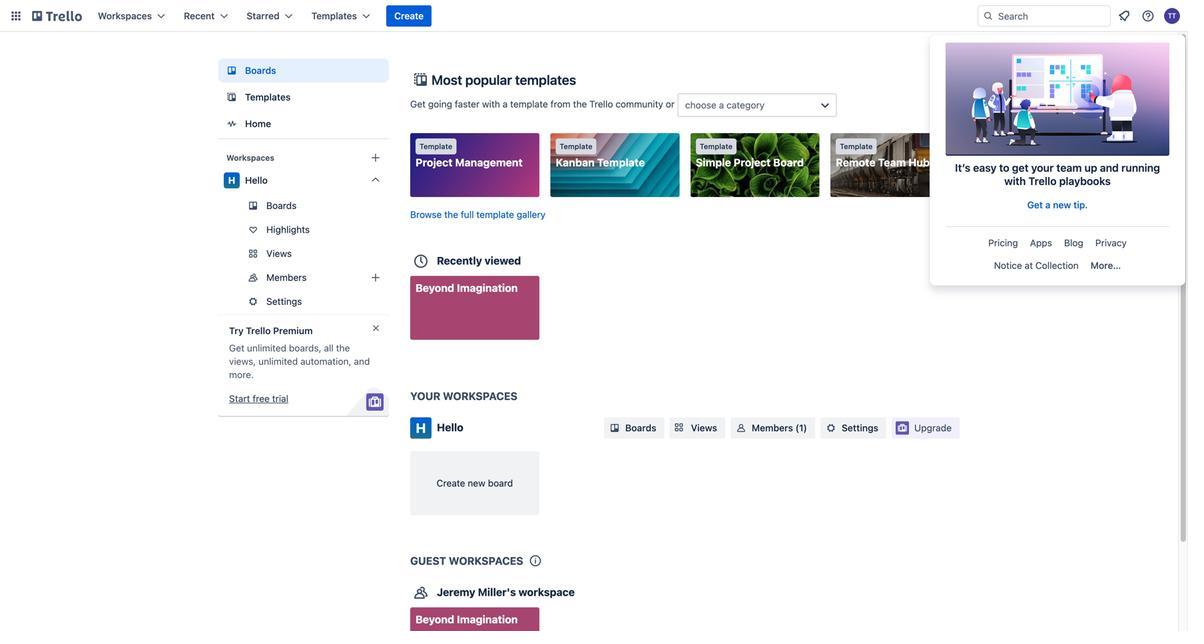Task type: describe. For each thing, give the bounding box(es) containing it.
faster
[[455, 99, 480, 110]]

collection
[[1036, 260, 1079, 271]]

team
[[1057, 162, 1082, 174]]

project inside template project management
[[416, 156, 453, 169]]

browse the full template gallery
[[410, 209, 546, 220]]

back to home image
[[32, 5, 82, 27]]

get a new tip. button
[[946, 194, 1169, 216]]

board image
[[224, 63, 240, 79]]

sm image for settings
[[824, 422, 838, 435]]

choose
[[685, 100, 717, 111]]

guest
[[410, 555, 446, 567]]

apps link
[[1025, 232, 1058, 254]]

beyond imagination link for recently
[[410, 276, 539, 340]]

up
[[1085, 162, 1097, 174]]

it's easy to get your team up and running with trello playbooks link
[[946, 43, 1169, 193]]

remote
[[836, 156, 876, 169]]

project inside template simple project board
[[734, 156, 771, 169]]

get going faster with a template from the trello community or
[[410, 99, 677, 110]]

1 horizontal spatial views link
[[670, 418, 725, 439]]

get for get going faster with a template from the trello community or
[[410, 99, 426, 110]]

0 vertical spatial trello
[[589, 99, 613, 110]]

0 horizontal spatial settings link
[[218, 291, 389, 312]]

template simple project board
[[696, 142, 804, 169]]

a for choose a category
[[719, 100, 724, 111]]

upgrade
[[914, 423, 952, 434]]

create a workspace image
[[368, 150, 384, 166]]

simple
[[696, 156, 731, 169]]

0 horizontal spatial a
[[503, 99, 508, 110]]

community
[[616, 99, 663, 110]]

template board image
[[224, 89, 240, 105]]

blog link
[[1059, 232, 1089, 254]]

all
[[324, 343, 334, 354]]

category
[[727, 100, 765, 111]]

boards link for views
[[604, 418, 664, 439]]

0 vertical spatial template
[[510, 99, 548, 110]]

trial
[[272, 393, 288, 404]]

0 vertical spatial unlimited
[[247, 343, 286, 354]]

and inside try trello premium get unlimited boards, all the views, unlimited automation, and more.
[[354, 356, 370, 367]]

notice at collection link
[[989, 255, 1084, 276]]

pricing
[[988, 237, 1018, 248]]

recently viewed
[[437, 254, 521, 267]]

templates button
[[303, 5, 378, 27]]

easy
[[973, 162, 997, 174]]

viewed
[[485, 254, 521, 267]]

0 horizontal spatial templates
[[245, 92, 291, 103]]

1 vertical spatial template
[[476, 209, 514, 220]]

at
[[1025, 260, 1033, 271]]

going
[[428, 99, 452, 110]]

tip.
[[1074, 199, 1088, 210]]

running
[[1121, 162, 1160, 174]]

a for get a new tip.
[[1045, 199, 1051, 210]]

primary element
[[0, 0, 1188, 32]]

more.
[[229, 369, 254, 380]]

sm image for boards
[[608, 422, 621, 435]]

choose a category
[[685, 100, 765, 111]]

more…
[[1091, 260, 1121, 271]]

more… button
[[1085, 255, 1126, 276]]

boards,
[[289, 343, 321, 354]]

1 imagination from the top
[[457, 282, 518, 294]]

premium
[[273, 325, 313, 336]]

recent
[[184, 10, 215, 21]]

hub
[[908, 156, 930, 169]]

highlights
[[266, 224, 310, 235]]

home
[[245, 118, 271, 129]]

search image
[[983, 11, 994, 21]]

board
[[488, 478, 513, 489]]

from
[[551, 99, 571, 110]]

blog
[[1064, 237, 1083, 248]]

0 vertical spatial boards link
[[218, 59, 389, 83]]

workspaces for your workspaces
[[443, 390, 517, 403]]

2 beyond imagination from the top
[[416, 613, 518, 626]]

template for remote
[[840, 142, 873, 151]]

0 vertical spatial hello
[[245, 175, 268, 186]]

pricing link
[[983, 232, 1023, 254]]

guest workspaces
[[410, 555, 523, 567]]

0 vertical spatial with
[[482, 99, 500, 110]]

highlights link
[[218, 219, 389, 240]]

start free trial
[[229, 393, 288, 404]]

1 horizontal spatial h
[[416, 420, 426, 436]]

to
[[999, 162, 1009, 174]]

template remote team hub
[[836, 142, 930, 169]]

most
[[432, 72, 462, 88]]

browse
[[410, 209, 442, 220]]

(1)
[[796, 423, 807, 434]]

template for kanban
[[560, 142, 593, 151]]

templates
[[515, 72, 576, 88]]

trello inside try trello premium get unlimited boards, all the views, unlimited automation, and more.
[[246, 325, 271, 336]]

get
[[1012, 162, 1029, 174]]

1 beyond from the top
[[416, 282, 454, 294]]

free
[[253, 393, 270, 404]]

get inside try trello premium get unlimited boards, all the views, unlimited automation, and more.
[[229, 343, 244, 354]]

jeremy miller's workspace
[[437, 586, 575, 599]]

full
[[461, 209, 474, 220]]

template for simple
[[700, 142, 733, 151]]

workspaces button
[[90, 5, 173, 27]]



Task type: locate. For each thing, give the bounding box(es) containing it.
beyond imagination link for jeremy
[[410, 608, 539, 631]]

beyond imagination link down recently viewed
[[410, 276, 539, 340]]

boards
[[245, 65, 276, 76], [266, 200, 297, 211], [625, 423, 656, 434]]

a down it's easy to get your team up and running with trello playbooks
[[1045, 199, 1051, 210]]

1 vertical spatial views link
[[670, 418, 725, 439]]

template
[[510, 99, 548, 110], [476, 209, 514, 220]]

0 vertical spatial views link
[[218, 243, 389, 264]]

1 vertical spatial the
[[444, 209, 458, 220]]

beyond imagination down jeremy
[[416, 613, 518, 626]]

0 vertical spatial new
[[1053, 199, 1071, 210]]

create
[[394, 10, 424, 21], [437, 478, 465, 489]]

create inside create button
[[394, 10, 424, 21]]

settings link
[[218, 291, 389, 312], [820, 418, 886, 439]]

trello down your
[[1029, 175, 1057, 187]]

0 horizontal spatial and
[[354, 356, 370, 367]]

2 project from the left
[[734, 156, 771, 169]]

starred
[[247, 10, 280, 21]]

1 vertical spatial templates
[[245, 92, 291, 103]]

kanban
[[556, 156, 595, 169]]

unlimited up "views,"
[[247, 343, 286, 354]]

2 horizontal spatial trello
[[1029, 175, 1057, 187]]

1 vertical spatial hello
[[437, 421, 463, 434]]

0 horizontal spatial with
[[482, 99, 500, 110]]

1 horizontal spatial views
[[691, 423, 717, 434]]

unlimited down boards,
[[258, 356, 298, 367]]

1 beyond imagination from the top
[[416, 282, 518, 294]]

0 vertical spatial beyond imagination link
[[410, 276, 539, 340]]

1 horizontal spatial settings
[[842, 423, 878, 434]]

0 horizontal spatial views
[[266, 248, 292, 259]]

board
[[773, 156, 804, 169]]

get inside button
[[1027, 199, 1043, 210]]

beyond down recently
[[416, 282, 454, 294]]

settings for left settings link
[[266, 296, 302, 307]]

2 horizontal spatial a
[[1045, 199, 1051, 210]]

settings
[[266, 296, 302, 307], [842, 423, 878, 434]]

get up "views,"
[[229, 343, 244, 354]]

1 vertical spatial members
[[752, 423, 793, 434]]

template right full
[[476, 209, 514, 220]]

get down it's easy to get your team up and running with trello playbooks
[[1027, 199, 1043, 210]]

1 vertical spatial and
[[354, 356, 370, 367]]

miller's
[[478, 586, 516, 599]]

views for the left views link
[[266, 248, 292, 259]]

template for project
[[420, 142, 452, 151]]

and right up
[[1100, 162, 1119, 174]]

project left the board
[[734, 156, 771, 169]]

management
[[455, 156, 523, 169]]

with
[[482, 99, 500, 110], [1004, 175, 1026, 187]]

workspaces for guest workspaces
[[449, 555, 523, 567]]

template kanban template
[[556, 142, 645, 169]]

popular
[[465, 72, 512, 88]]

1 vertical spatial unlimited
[[258, 356, 298, 367]]

2 beyond imagination link from the top
[[410, 608, 539, 631]]

0 vertical spatial create
[[394, 10, 424, 21]]

browse the full template gallery link
[[410, 209, 546, 220]]

notice
[[994, 260, 1022, 271]]

1 vertical spatial settings link
[[820, 418, 886, 439]]

1 horizontal spatial sm image
[[734, 422, 748, 435]]

home link
[[218, 112, 389, 136]]

0 vertical spatial beyond
[[416, 282, 454, 294]]

0 vertical spatial settings link
[[218, 291, 389, 312]]

privacy link
[[1090, 232, 1132, 254]]

members for members (1)
[[752, 423, 793, 434]]

beyond imagination link
[[410, 276, 539, 340], [410, 608, 539, 631]]

1 horizontal spatial create
[[437, 478, 465, 489]]

or
[[666, 99, 675, 110]]

get for get a new tip.
[[1027, 199, 1043, 210]]

project up browse
[[416, 156, 453, 169]]

0 horizontal spatial project
[[416, 156, 453, 169]]

1 vertical spatial trello
[[1029, 175, 1057, 187]]

1 project from the left
[[416, 156, 453, 169]]

with right faster
[[482, 99, 500, 110]]

sm image inside settings link
[[824, 422, 838, 435]]

settings link down members link
[[218, 291, 389, 312]]

a down most popular templates
[[503, 99, 508, 110]]

1 vertical spatial create
[[437, 478, 465, 489]]

and inside it's easy to get your team up and running with trello playbooks
[[1100, 162, 1119, 174]]

a inside button
[[1045, 199, 1051, 210]]

workspace
[[519, 586, 575, 599]]

0 vertical spatial beyond imagination
[[416, 282, 518, 294]]

the for get going faster with a template from the trello community or
[[573, 99, 587, 110]]

a
[[503, 99, 508, 110], [719, 100, 724, 111], [1045, 199, 1051, 210]]

recently
[[437, 254, 482, 267]]

0 vertical spatial templates
[[311, 10, 357, 21]]

0 horizontal spatial the
[[336, 343, 350, 354]]

template right kanban
[[597, 156, 645, 169]]

terry turtle (terryturtle) image
[[1164, 8, 1180, 24]]

jeremy
[[437, 586, 475, 599]]

template inside template simple project board
[[700, 142, 733, 151]]

members down the highlights
[[266, 272, 307, 283]]

beyond imagination
[[416, 282, 518, 294], [416, 613, 518, 626]]

1 vertical spatial workspaces
[[226, 153, 274, 163]]

template project management
[[416, 142, 523, 169]]

with inside it's easy to get your team up and running with trello playbooks
[[1004, 175, 1026, 187]]

1 horizontal spatial a
[[719, 100, 724, 111]]

h down your
[[416, 420, 426, 436]]

the right all
[[336, 343, 350, 354]]

1 horizontal spatial project
[[734, 156, 771, 169]]

0 notifications image
[[1116, 8, 1132, 24]]

1 horizontal spatial workspaces
[[226, 153, 274, 163]]

sm image inside boards link
[[608, 422, 621, 435]]

0 vertical spatial imagination
[[457, 282, 518, 294]]

automation,
[[300, 356, 351, 367]]

template down the templates on the left top of page
[[510, 99, 548, 110]]

imagination
[[457, 282, 518, 294], [457, 613, 518, 626]]

add image
[[368, 270, 384, 286]]

new
[[1053, 199, 1071, 210], [468, 478, 485, 489]]

template inside template remote team hub
[[840, 142, 873, 151]]

2 vertical spatial boards
[[625, 423, 656, 434]]

1 horizontal spatial members
[[752, 423, 793, 434]]

1 horizontal spatial with
[[1004, 175, 1026, 187]]

Search field
[[994, 6, 1110, 26]]

2 vertical spatial trello
[[246, 325, 271, 336]]

the left full
[[444, 209, 458, 220]]

the right the from
[[573, 99, 587, 110]]

members
[[266, 272, 307, 283], [752, 423, 793, 434]]

new inside button
[[1053, 199, 1071, 210]]

2 horizontal spatial get
[[1027, 199, 1043, 210]]

team
[[878, 156, 906, 169]]

0 vertical spatial boards
[[245, 65, 276, 76]]

2 beyond from the top
[[416, 613, 454, 626]]

2 sm image from the left
[[734, 422, 748, 435]]

beyond down jeremy
[[416, 613, 454, 626]]

hello down home
[[245, 175, 268, 186]]

1 vertical spatial h
[[416, 420, 426, 436]]

workspaces up miller's
[[449, 555, 523, 567]]

it's
[[955, 162, 971, 174]]

0 horizontal spatial workspaces
[[98, 10, 152, 21]]

template up kanban
[[560, 142, 593, 151]]

0 vertical spatial the
[[573, 99, 587, 110]]

get a new tip.
[[1027, 199, 1088, 210]]

workspaces right your
[[443, 390, 517, 403]]

template
[[420, 142, 452, 151], [560, 142, 593, 151], [700, 142, 733, 151], [840, 142, 873, 151], [597, 156, 645, 169]]

templates up home
[[245, 92, 291, 103]]

0 vertical spatial workspaces
[[443, 390, 517, 403]]

gallery
[[517, 209, 546, 220]]

0 vertical spatial get
[[410, 99, 426, 110]]

h down home 'image'
[[228, 175, 235, 186]]

settings for rightmost settings link
[[842, 423, 878, 434]]

new left the tip.
[[1053, 199, 1071, 210]]

trello
[[589, 99, 613, 110], [1029, 175, 1057, 187], [246, 325, 271, 336]]

1 vertical spatial beyond imagination link
[[410, 608, 539, 631]]

recent button
[[176, 5, 236, 27]]

boards for views
[[625, 423, 656, 434]]

1 horizontal spatial templates
[[311, 10, 357, 21]]

0 horizontal spatial settings
[[266, 296, 302, 307]]

members for members
[[266, 272, 307, 283]]

boards link for highlights
[[218, 195, 389, 216]]

privacy
[[1095, 237, 1127, 248]]

1 vertical spatial boards link
[[218, 195, 389, 216]]

1 beyond imagination link from the top
[[410, 276, 539, 340]]

hello down your workspaces
[[437, 421, 463, 434]]

1 horizontal spatial the
[[444, 209, 458, 220]]

notice at collection
[[994, 260, 1079, 271]]

template up remote
[[840, 142, 873, 151]]

2 horizontal spatial the
[[573, 99, 587, 110]]

0 vertical spatial members
[[266, 272, 307, 283]]

template down going
[[420, 142, 452, 151]]

members left (1)
[[752, 423, 793, 434]]

settings link right (1)
[[820, 418, 886, 439]]

templates link
[[218, 85, 389, 109]]

try
[[229, 325, 244, 336]]

workspaces inside workspaces 'popup button'
[[98, 10, 152, 21]]

template up simple
[[700, 142, 733, 151]]

start
[[229, 393, 250, 404]]

home image
[[224, 116, 240, 132]]

most popular templates
[[432, 72, 576, 88]]

and right automation,
[[354, 356, 370, 367]]

workspaces
[[443, 390, 517, 403], [449, 555, 523, 567]]

create for create
[[394, 10, 424, 21]]

playbooks
[[1059, 175, 1111, 187]]

0 horizontal spatial h
[[228, 175, 235, 186]]

apps
[[1030, 237, 1052, 248]]

open information menu image
[[1142, 9, 1155, 23]]

0 horizontal spatial sm image
[[608, 422, 621, 435]]

get left going
[[410, 99, 426, 110]]

workspaces
[[98, 10, 152, 21], [226, 153, 274, 163]]

1 sm image from the left
[[608, 422, 621, 435]]

create for create new board
[[437, 478, 465, 489]]

1 horizontal spatial hello
[[437, 421, 463, 434]]

1 vertical spatial beyond
[[416, 613, 454, 626]]

0 horizontal spatial get
[[229, 343, 244, 354]]

1 vertical spatial get
[[1027, 199, 1043, 210]]

0 horizontal spatial views link
[[218, 243, 389, 264]]

template inside template project management
[[420, 142, 452, 151]]

0 vertical spatial settings
[[266, 296, 302, 307]]

views
[[266, 248, 292, 259], [691, 423, 717, 434]]

0 horizontal spatial trello
[[246, 325, 271, 336]]

2 imagination from the top
[[457, 613, 518, 626]]

imagination down recently viewed
[[457, 282, 518, 294]]

try trello premium get unlimited boards, all the views, unlimited automation, and more.
[[229, 325, 370, 380]]

new left the board
[[468, 478, 485, 489]]

2 vertical spatial boards link
[[604, 418, 664, 439]]

1 horizontal spatial settings link
[[820, 418, 886, 439]]

0 vertical spatial workspaces
[[98, 10, 152, 21]]

1 vertical spatial imagination
[[457, 613, 518, 626]]

create button
[[386, 5, 432, 27]]

1 vertical spatial beyond imagination
[[416, 613, 518, 626]]

members (1)
[[752, 423, 807, 434]]

it's easy to get your team up and running with trello playbooks
[[955, 162, 1160, 187]]

1 horizontal spatial get
[[410, 99, 426, 110]]

imagination down miller's
[[457, 613, 518, 626]]

the for try trello premium get unlimited boards, all the views, unlimited automation, and more.
[[336, 343, 350, 354]]

hello
[[245, 175, 268, 186], [437, 421, 463, 434]]

0 horizontal spatial create
[[394, 10, 424, 21]]

1 vertical spatial views
[[691, 423, 717, 434]]

templates inside dropdown button
[[311, 10, 357, 21]]

sm image
[[608, 422, 621, 435], [734, 422, 748, 435], [824, 422, 838, 435]]

your
[[410, 390, 440, 403]]

0 horizontal spatial hello
[[245, 175, 268, 186]]

0 vertical spatial views
[[266, 248, 292, 259]]

views,
[[229, 356, 256, 367]]

trello inside it's easy to get your team up and running with trello playbooks
[[1029, 175, 1057, 187]]

boards for highlights
[[266, 200, 297, 211]]

create new board
[[437, 478, 513, 489]]

get
[[410, 99, 426, 110], [1027, 199, 1043, 210], [229, 343, 244, 354]]

views link
[[218, 243, 389, 264], [670, 418, 725, 439]]

members inside members link
[[266, 272, 307, 283]]

your
[[1031, 162, 1054, 174]]

0 horizontal spatial members
[[266, 272, 307, 283]]

1 vertical spatial with
[[1004, 175, 1026, 187]]

project
[[416, 156, 453, 169], [734, 156, 771, 169]]

trello right try
[[246, 325, 271, 336]]

1 vertical spatial workspaces
[[449, 555, 523, 567]]

1 horizontal spatial and
[[1100, 162, 1119, 174]]

start free trial button
[[229, 392, 288, 406]]

and
[[1100, 162, 1119, 174], [354, 356, 370, 367]]

a right choose
[[719, 100, 724, 111]]

your workspaces
[[410, 390, 517, 403]]

with down get
[[1004, 175, 1026, 187]]

2 vertical spatial get
[[229, 343, 244, 354]]

1 horizontal spatial new
[[1053, 199, 1071, 210]]

starred button
[[239, 5, 301, 27]]

1 horizontal spatial trello
[[589, 99, 613, 110]]

0 vertical spatial h
[[228, 175, 235, 186]]

views for the rightmost views link
[[691, 423, 717, 434]]

1 vertical spatial boards
[[266, 200, 297, 211]]

upgrade button
[[892, 418, 960, 439]]

beyond imagination down recently
[[416, 282, 518, 294]]

3 sm image from the left
[[824, 422, 838, 435]]

0 vertical spatial and
[[1100, 162, 1119, 174]]

1 vertical spatial settings
[[842, 423, 878, 434]]

settings up premium
[[266, 296, 302, 307]]

1 vertical spatial new
[[468, 478, 485, 489]]

trello left community
[[589, 99, 613, 110]]

beyond imagination link down jeremy
[[410, 608, 539, 631]]

2 horizontal spatial sm image
[[824, 422, 838, 435]]

settings right (1)
[[842, 423, 878, 434]]

members link
[[218, 267, 389, 288]]

0 horizontal spatial new
[[468, 478, 485, 489]]

templates right starred popup button
[[311, 10, 357, 21]]

2 vertical spatial the
[[336, 343, 350, 354]]

the inside try trello premium get unlimited boards, all the views, unlimited automation, and more.
[[336, 343, 350, 354]]



Task type: vqa. For each thing, say whether or not it's contained in the screenshot.
Hub
yes



